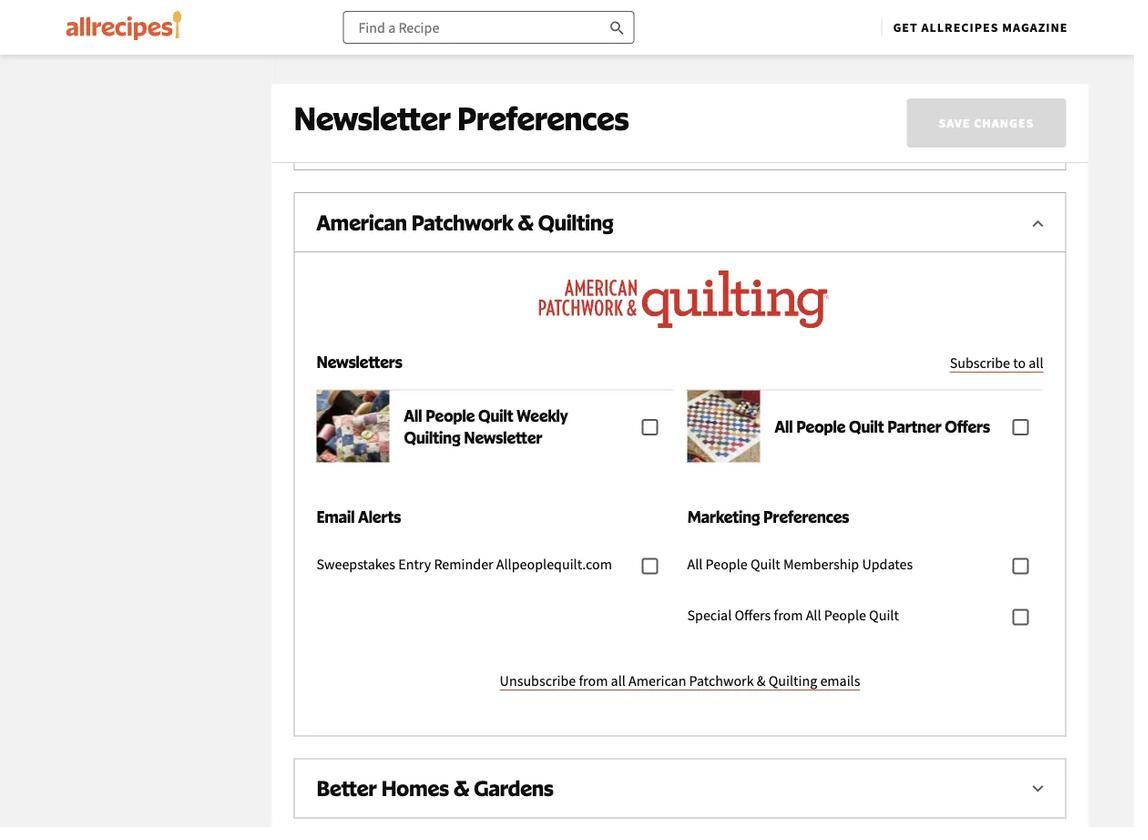 Task type: describe. For each thing, give the bounding box(es) containing it.
at
[[613, 87, 627, 108]]

american patchwork & quilting
[[317, 209, 614, 235]]

all for all people quilt partner offers
[[775, 416, 793, 436]]

2 vertical spatial from
[[579, 672, 608, 690]]

0 horizontal spatial from
[[472, 87, 505, 108]]

email alerts
[[317, 507, 401, 527]]

all people quilt weekly quilting newsletter image
[[317, 390, 389, 463]]

gardens
[[474, 775, 554, 801]]

more newsletters
[[294, 30, 549, 70]]

chevron image for gardens
[[1027, 779, 1049, 800]]

quilt for weekly
[[478, 405, 514, 425]]

subscribe
[[950, 354, 1010, 372]]

more
[[349, 87, 385, 108]]

partner
[[888, 416, 942, 436]]

all for from
[[611, 672, 626, 690]]

all for all people quilt membership updates
[[687, 555, 703, 574]]

subscribe to all
[[950, 354, 1044, 372]]

1 vertical spatial american
[[629, 672, 686, 690]]

email
[[317, 507, 355, 527]]

unsubscribe from all american patchwork & quilting emails link
[[500, 671, 860, 691]]

brands
[[562, 87, 610, 108]]

reviews
[[39, 6, 88, 24]]

browse more newsletters from trusted brands at meredith
[[294, 87, 692, 108]]

newsletter inside 'all people quilt weekly quilting newsletter'
[[464, 427, 542, 447]]

2 horizontal spatial from
[[774, 606, 803, 625]]

quilting inside 'all people quilt weekly quilting newsletter'
[[404, 427, 461, 447]]

all people quilt partner offers image
[[687, 390, 760, 463]]

sweepstakes entry reminder allpeoplequilt.com
[[317, 555, 612, 574]]

magazine
[[1002, 19, 1068, 36]]

people for all people quilt weekly quilting newsletter
[[426, 405, 475, 425]]

reminder
[[434, 555, 493, 574]]

newsletters
[[388, 87, 469, 108]]

1 horizontal spatial quilting
[[538, 209, 614, 235]]

get allrecipes magazine
[[893, 19, 1068, 36]]

chevron image for quilting
[[1027, 212, 1049, 234]]

browse
[[294, 87, 345, 108]]

1 vertical spatial newsletters
[[317, 352, 402, 372]]

& for quilting
[[518, 209, 534, 235]]

people for all people quilt partner offers
[[796, 416, 846, 436]]

all people quilt weekly quilting newsletter
[[404, 405, 568, 447]]

quilt for membership
[[751, 555, 781, 574]]

all for to
[[1029, 354, 1044, 372]]

more
[[294, 30, 371, 70]]

alerts
[[358, 507, 401, 527]]

get
[[893, 19, 918, 36]]

quilt for partner
[[849, 416, 884, 436]]

unsubscribe from all american patchwork & quilting emails
[[500, 672, 860, 690]]

newsletter preferences
[[294, 98, 629, 138]]

unsubscribe
[[500, 672, 576, 690]]

preferences for marketing preferences
[[764, 507, 849, 527]]

all people quilt partner offers
[[775, 416, 990, 436]]

people for all people quilt membership updates
[[706, 555, 748, 574]]

meredith
[[630, 87, 692, 108]]



Task type: vqa. For each thing, say whether or not it's contained in the screenshot.
bottommost the &
yes



Task type: locate. For each thing, give the bounding box(es) containing it.
newsletter
[[294, 98, 451, 138], [464, 427, 542, 447]]

1 vertical spatial quilting
[[404, 427, 461, 447]]

special
[[687, 606, 732, 625]]

1 horizontal spatial american
[[629, 672, 686, 690]]

2 vertical spatial chevron image
[[1027, 779, 1049, 800]]

all
[[404, 405, 422, 425], [775, 416, 793, 436], [687, 555, 703, 574], [806, 606, 821, 625]]

2 vertical spatial quilting
[[769, 672, 817, 690]]

subscribe to all link
[[950, 351, 1044, 375]]

emails
[[820, 672, 860, 690]]

1 vertical spatial patchwork
[[689, 672, 754, 690]]

1 vertical spatial preferences
[[764, 507, 849, 527]]

0 horizontal spatial patchwork
[[412, 209, 513, 235]]

entry
[[398, 555, 431, 574]]

1 horizontal spatial newsletter
[[464, 427, 542, 447]]

0 vertical spatial patchwork
[[412, 209, 513, 235]]

updates
[[862, 555, 913, 574]]

all up special
[[687, 555, 703, 574]]

newsletters up browse more newsletters from trusted brands at meredith
[[377, 30, 549, 70]]

offers right partner
[[945, 416, 990, 436]]

Search text field
[[343, 11, 635, 44]]

better
[[317, 775, 377, 801]]

people inside 'all people quilt weekly quilting newsletter'
[[426, 405, 475, 425]]

newsletters up all people quilt weekly quilting newsletter image
[[317, 352, 402, 372]]

0 vertical spatial preferences
[[457, 98, 629, 138]]

0 vertical spatial newsletters
[[377, 30, 549, 70]]

chevron image
[[1027, 130, 1049, 152], [1027, 212, 1049, 234], [1027, 779, 1049, 800]]

to
[[1013, 354, 1026, 372]]

offers right special
[[735, 606, 771, 625]]

0 horizontal spatial american
[[317, 209, 407, 235]]

newsletter down weekly
[[464, 427, 542, 447]]

marketing
[[687, 507, 760, 527]]

all right unsubscribe
[[611, 672, 626, 690]]

newsletters
[[377, 30, 549, 70], [317, 352, 402, 372]]

marketing preferences
[[687, 507, 849, 527]]

from down all people quilt membership updates
[[774, 606, 803, 625]]

allpeoplequilt.com
[[496, 555, 612, 574]]

1 chevron image from the top
[[1027, 130, 1049, 152]]

2 vertical spatial &
[[453, 775, 470, 801]]

weekly
[[517, 405, 568, 425]]

1 horizontal spatial &
[[518, 209, 534, 235]]

0 horizontal spatial quilting
[[404, 427, 461, 447]]

1 horizontal spatial all
[[1029, 354, 1044, 372]]

agriculture
[[317, 127, 422, 153]]

0 horizontal spatial offers
[[735, 606, 771, 625]]

1 vertical spatial offers
[[735, 606, 771, 625]]

0 horizontal spatial all
[[611, 672, 626, 690]]

1 horizontal spatial offers
[[945, 416, 990, 436]]

2 horizontal spatial &
[[757, 672, 766, 690]]

better homes & gardens
[[317, 775, 554, 801]]

newsletter down 'more'
[[294, 98, 451, 138]]

from right unsubscribe
[[579, 672, 608, 690]]

all down membership
[[806, 606, 821, 625]]

1 vertical spatial chevron image
[[1027, 212, 1049, 234]]

0 vertical spatial american
[[317, 209, 407, 235]]

get allrecipes magazine link
[[893, 19, 1068, 36]]

0 horizontal spatial &
[[453, 775, 470, 801]]

people
[[426, 405, 475, 425], [796, 416, 846, 436], [706, 555, 748, 574], [824, 606, 866, 625]]

all right all people quilt weekly quilting newsletter image
[[404, 405, 422, 425]]

offers
[[945, 416, 990, 436], [735, 606, 771, 625]]

homes
[[381, 775, 449, 801]]

preferences for newsletter preferences
[[457, 98, 629, 138]]

quilt down "updates"
[[869, 606, 899, 625]]

all
[[1029, 354, 1044, 372], [611, 672, 626, 690]]

quilt down marketing preferences
[[751, 555, 781, 574]]

& for gardens
[[453, 775, 470, 801]]

all inside 'all people quilt weekly quilting newsletter'
[[404, 405, 422, 425]]

&
[[518, 209, 534, 235], [757, 672, 766, 690], [453, 775, 470, 801]]

0 vertical spatial chevron image
[[1027, 130, 1049, 152]]

0 horizontal spatial preferences
[[457, 98, 629, 138]]

0 vertical spatial quilting
[[538, 209, 614, 235]]

1 vertical spatial &
[[757, 672, 766, 690]]

trusted
[[508, 87, 558, 108]]

preferences
[[457, 98, 629, 138], [764, 507, 849, 527]]

0 vertical spatial &
[[518, 209, 534, 235]]

0 vertical spatial from
[[472, 87, 505, 108]]

quilt
[[478, 405, 514, 425], [849, 416, 884, 436], [751, 555, 781, 574], [869, 606, 899, 625]]

all for all people quilt weekly quilting newsletter
[[404, 405, 422, 425]]

american
[[317, 209, 407, 235], [629, 672, 686, 690]]

2 chevron image from the top
[[1027, 212, 1049, 234]]

patchwork
[[412, 209, 513, 235], [689, 672, 754, 690]]

quilting
[[538, 209, 614, 235], [404, 427, 461, 447], [769, 672, 817, 690]]

quilt left weekly
[[478, 405, 514, 425]]

all right all people quilt partner offers image
[[775, 416, 793, 436]]

3 chevron image from the top
[[1027, 779, 1049, 800]]

0 vertical spatial all
[[1029, 354, 1044, 372]]

quilt inside 'all people quilt weekly quilting newsletter'
[[478, 405, 514, 425]]

2 horizontal spatial quilting
[[769, 672, 817, 690]]

all people quilt membership updates
[[687, 555, 913, 574]]

1 horizontal spatial preferences
[[764, 507, 849, 527]]

allrecipes
[[922, 19, 999, 36]]

reviews link
[[2, 0, 257, 37]]

quilt left partner
[[849, 416, 884, 436]]

all right to
[[1029, 354, 1044, 372]]

1 horizontal spatial patchwork
[[689, 672, 754, 690]]

from
[[472, 87, 505, 108], [774, 606, 803, 625], [579, 672, 608, 690]]

special offers from all people quilt
[[687, 606, 899, 625]]

1 vertical spatial from
[[774, 606, 803, 625]]

from left trusted in the left of the page
[[472, 87, 505, 108]]

0 vertical spatial offers
[[945, 416, 990, 436]]

1 horizontal spatial from
[[579, 672, 608, 690]]

0 horizontal spatial newsletter
[[294, 98, 451, 138]]

membership
[[783, 555, 859, 574]]

0 vertical spatial newsletter
[[294, 98, 451, 138]]

1 vertical spatial newsletter
[[464, 427, 542, 447]]

sweepstakes
[[317, 555, 395, 574]]

1 vertical spatial all
[[611, 672, 626, 690]]



